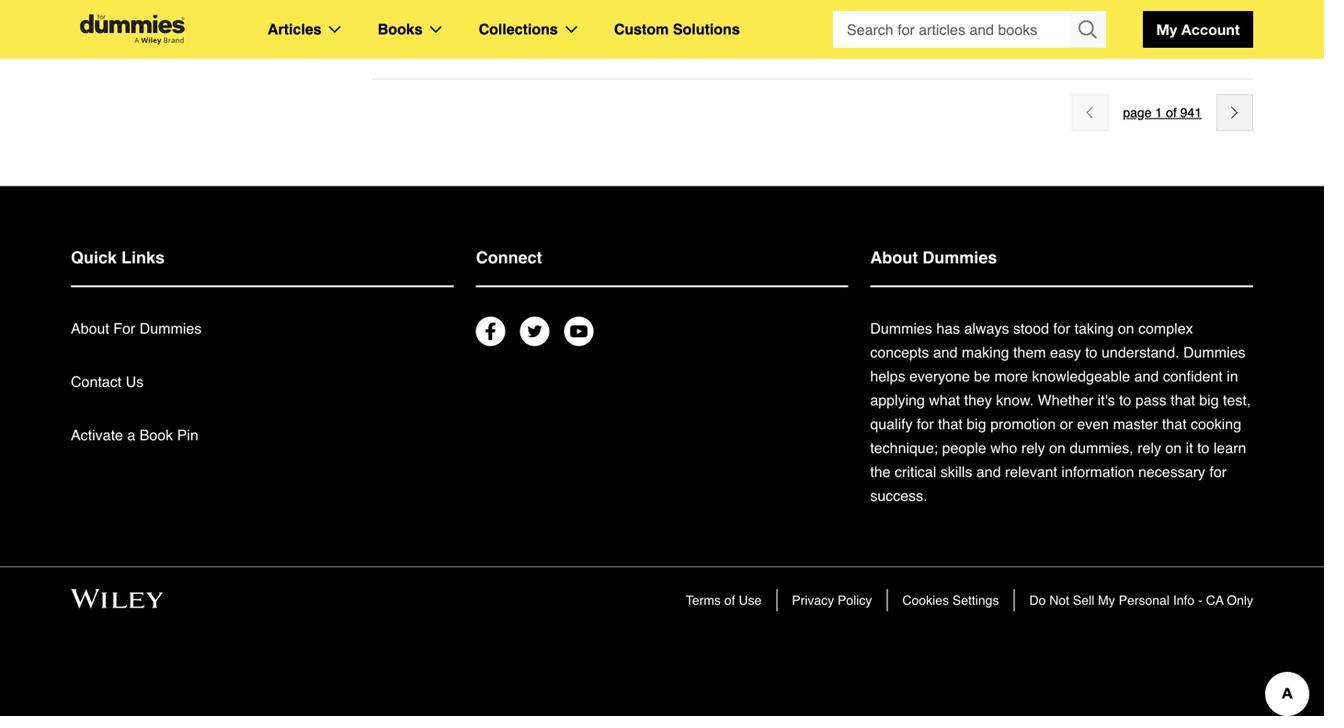 Task type: describe. For each thing, give the bounding box(es) containing it.
promotion
[[991, 416, 1056, 433]]

dummies up has
[[923, 248, 997, 267]]

about for dummies
[[71, 320, 202, 337]]

info
[[1174, 593, 1195, 608]]

relevant
[[1005, 463, 1058, 480]]

learn
[[1214, 440, 1247, 457]]

only
[[1227, 593, 1254, 608]]

contact us
[[71, 373, 144, 390]]

of inside button
[[1166, 105, 1177, 120]]

privacy policy link
[[792, 593, 872, 608]]

what
[[929, 392, 961, 409]]

1 horizontal spatial big
[[1200, 392, 1219, 409]]

test,
[[1223, 392, 1251, 409]]

information
[[1062, 463, 1135, 480]]

0 horizontal spatial for
[[917, 416, 934, 433]]

them
[[1014, 344, 1046, 361]]

knowledgeable
[[1033, 368, 1131, 385]]

who
[[991, 440, 1018, 457]]

cheat
[[408, 23, 447, 40]]

cookie consent banner dialog
[[0, 632, 1325, 717]]

dummies,
[[1070, 440, 1134, 457]]

1 vertical spatial my
[[1098, 593, 1116, 608]]

dummies right the for
[[140, 320, 202, 337]]

view cheat sheet link
[[372, 20, 1254, 44]]

activate a book pin link
[[71, 427, 198, 444]]

personal
[[1119, 593, 1170, 608]]

about for dummies link
[[71, 320, 202, 337]]

custom solutions link
[[614, 17, 740, 41]]

qualify
[[871, 416, 913, 433]]

connect
[[476, 248, 542, 267]]

terms of use
[[686, 593, 762, 608]]

do not sell my personal info - ca only
[[1030, 593, 1254, 608]]

terms
[[686, 593, 721, 608]]

view
[[372, 23, 404, 40]]

0 horizontal spatial on
[[1050, 440, 1066, 457]]

dummies has always stood for taking on complex concepts and making them easy to understand. dummies helps everyone be more knowledgeable and confident in applying what they know. whether it's to pass that big test, qualify for that big promotion or even master that cooking technique; people who rely on dummies, rely on it to learn the critical skills and relevant information necessary for success.
[[871, 320, 1251, 504]]

activate a book pin
[[71, 427, 198, 444]]

it
[[1186, 440, 1194, 457]]

page 1 of 941 button
[[1124, 101, 1202, 124]]

cookies settings link
[[903, 593, 999, 608]]

sell
[[1073, 593, 1095, 608]]

privacy policy
[[792, 593, 872, 608]]

Search for articles and books text field
[[833, 11, 1072, 48]]

necessary
[[1139, 463, 1206, 480]]

a
[[127, 427, 135, 444]]

open collections list image
[[566, 26, 578, 33]]

articles
[[268, 21, 322, 38]]

custom
[[614, 21, 669, 38]]

or
[[1060, 416, 1073, 433]]

more
[[995, 368, 1028, 385]]

-
[[1199, 593, 1203, 608]]

2 horizontal spatial on
[[1166, 440, 1182, 457]]

helps
[[871, 368, 906, 385]]

1 horizontal spatial to
[[1120, 392, 1132, 409]]

page 1 of 941
[[1124, 105, 1202, 120]]

complex
[[1139, 320, 1194, 337]]

know.
[[997, 392, 1034, 409]]

stood
[[1014, 320, 1050, 337]]

concepts
[[871, 344, 929, 361]]

taking
[[1075, 320, 1114, 337]]

that up it
[[1163, 416, 1187, 433]]

2 horizontal spatial and
[[1135, 368, 1159, 385]]

applying
[[871, 392, 925, 409]]

books
[[378, 21, 423, 38]]

941
[[1181, 105, 1202, 120]]

everyone
[[910, 368, 970, 385]]

logo image
[[71, 14, 194, 45]]

us
[[126, 373, 144, 390]]

quick
[[71, 248, 117, 267]]

be
[[974, 368, 991, 385]]

activate
[[71, 427, 123, 444]]

0 horizontal spatial and
[[934, 344, 958, 361]]

quick links
[[71, 248, 165, 267]]

2 rely from the left
[[1138, 440, 1162, 457]]

whether
[[1038, 392, 1094, 409]]

pin
[[177, 427, 198, 444]]



Task type: vqa. For each thing, say whether or not it's contained in the screenshot.
Personal
yes



Task type: locate. For each thing, give the bounding box(es) containing it.
2 vertical spatial and
[[977, 463, 1001, 480]]

1 horizontal spatial my
[[1157, 21, 1178, 38]]

easy
[[1050, 344, 1082, 361]]

1 horizontal spatial of
[[1166, 105, 1177, 120]]

even
[[1077, 416, 1109, 433]]

has
[[937, 320, 960, 337]]

0 vertical spatial big
[[1200, 392, 1219, 409]]

0 vertical spatial to
[[1086, 344, 1098, 361]]

pass
[[1136, 392, 1167, 409]]

of left 'use'
[[725, 593, 735, 608]]

on up the understand.
[[1118, 320, 1135, 337]]

about dummies
[[871, 248, 997, 267]]

1 horizontal spatial and
[[977, 463, 1001, 480]]

success.
[[871, 487, 928, 504]]

privacy
[[792, 593, 834, 608]]

in
[[1227, 368, 1239, 385]]

0 horizontal spatial my
[[1098, 593, 1116, 608]]

1 rely from the left
[[1022, 440, 1046, 457]]

contact us link
[[71, 373, 144, 390]]

2 vertical spatial to
[[1198, 440, 1210, 457]]

confident
[[1163, 368, 1223, 385]]

1
[[1156, 105, 1163, 120]]

dummies
[[923, 248, 997, 267], [140, 320, 202, 337], [871, 320, 933, 337], [1184, 344, 1246, 361]]

2 vertical spatial for
[[1210, 463, 1227, 480]]

it's
[[1098, 392, 1115, 409]]

1 horizontal spatial for
[[1054, 320, 1071, 337]]

1 horizontal spatial rely
[[1138, 440, 1162, 457]]

they
[[965, 392, 992, 409]]

about for about for dummies
[[71, 320, 109, 337]]

my right sell
[[1098, 593, 1116, 608]]

1 vertical spatial about
[[71, 320, 109, 337]]

to
[[1086, 344, 1098, 361], [1120, 392, 1132, 409], [1198, 440, 1210, 457]]

1 horizontal spatial on
[[1118, 320, 1135, 337]]

always
[[965, 320, 1010, 337]]

dummies up concepts
[[871, 320, 933, 337]]

links
[[121, 248, 165, 267]]

technique;
[[871, 440, 938, 457]]

that down what
[[938, 416, 963, 433]]

my account link
[[1143, 11, 1254, 48]]

to right it
[[1198, 440, 1210, 457]]

1 vertical spatial big
[[967, 416, 987, 433]]

understand.
[[1102, 344, 1180, 361]]

rely down the master
[[1138, 440, 1162, 457]]

contact
[[71, 373, 122, 390]]

do not sell my personal info - ca only link
[[1030, 593, 1254, 608]]

and up pass
[[1135, 368, 1159, 385]]

about
[[871, 248, 918, 267], [71, 320, 109, 337]]

rely up relevant
[[1022, 440, 1046, 457]]

to down 'taking'
[[1086, 344, 1098, 361]]

1 vertical spatial to
[[1120, 392, 1132, 409]]

my account
[[1157, 21, 1240, 38]]

account
[[1182, 21, 1240, 38]]

on left it
[[1166, 440, 1182, 457]]

rely
[[1022, 440, 1046, 457], [1138, 440, 1162, 457]]

0 horizontal spatial of
[[725, 593, 735, 608]]

big up cooking
[[1200, 392, 1219, 409]]

0 vertical spatial about
[[871, 248, 918, 267]]

and down the who
[[977, 463, 1001, 480]]

my left account
[[1157, 21, 1178, 38]]

for down learn
[[1210, 463, 1227, 480]]

for up easy on the right of page
[[1054, 320, 1071, 337]]

0 horizontal spatial about
[[71, 320, 109, 337]]

open article categories image
[[329, 26, 341, 33]]

ca
[[1207, 593, 1224, 608]]

sheet
[[451, 23, 490, 40]]

book
[[140, 427, 173, 444]]

view cheat sheet
[[372, 23, 490, 40]]

0 horizontal spatial to
[[1086, 344, 1098, 361]]

2 horizontal spatial for
[[1210, 463, 1227, 480]]

terms of use link
[[686, 593, 762, 608]]

people
[[943, 440, 987, 457]]

dummies up in
[[1184, 344, 1246, 361]]

critical
[[895, 463, 937, 480]]

0 horizontal spatial big
[[967, 416, 987, 433]]

1 vertical spatial and
[[1135, 368, 1159, 385]]

that down confident
[[1171, 392, 1196, 409]]

settings
[[953, 593, 999, 608]]

for down what
[[917, 416, 934, 433]]

use
[[739, 593, 762, 608]]

cookies
[[903, 593, 949, 608]]

for
[[1054, 320, 1071, 337], [917, 416, 934, 433], [1210, 463, 1227, 480]]

0 vertical spatial for
[[1054, 320, 1071, 337]]

and down has
[[934, 344, 958, 361]]

to right it's
[[1120, 392, 1132, 409]]

for
[[113, 320, 135, 337]]

of right 1
[[1166, 105, 1177, 120]]

1 vertical spatial of
[[725, 593, 735, 608]]

making
[[962, 344, 1010, 361]]

0 vertical spatial of
[[1166, 105, 1177, 120]]

page
[[1124, 105, 1152, 120]]

cooking
[[1191, 416, 1242, 433]]

of
[[1166, 105, 1177, 120], [725, 593, 735, 608]]

policy
[[838, 593, 872, 608]]

skills
[[941, 463, 973, 480]]

collections
[[479, 21, 558, 38]]

1 vertical spatial for
[[917, 416, 934, 433]]

on
[[1118, 320, 1135, 337], [1050, 440, 1066, 457], [1166, 440, 1182, 457]]

cookies settings
[[903, 593, 999, 608]]

and
[[934, 344, 958, 361], [1135, 368, 1159, 385], [977, 463, 1001, 480]]

0 horizontal spatial rely
[[1022, 440, 1046, 457]]

group
[[833, 11, 1107, 48]]

not
[[1050, 593, 1070, 608]]

2 horizontal spatial to
[[1198, 440, 1210, 457]]

0 vertical spatial and
[[934, 344, 958, 361]]

about for about dummies
[[871, 248, 918, 267]]

big
[[1200, 392, 1219, 409], [967, 416, 987, 433]]

do
[[1030, 593, 1046, 608]]

my
[[1157, 21, 1178, 38], [1098, 593, 1116, 608]]

1 horizontal spatial about
[[871, 248, 918, 267]]

master
[[1113, 416, 1158, 433]]

the
[[871, 463, 891, 480]]

big down they
[[967, 416, 987, 433]]

solutions
[[673, 21, 740, 38]]

custom solutions
[[614, 21, 740, 38]]

on down or
[[1050, 440, 1066, 457]]

open book categories image
[[430, 26, 442, 33]]

0 vertical spatial my
[[1157, 21, 1178, 38]]



